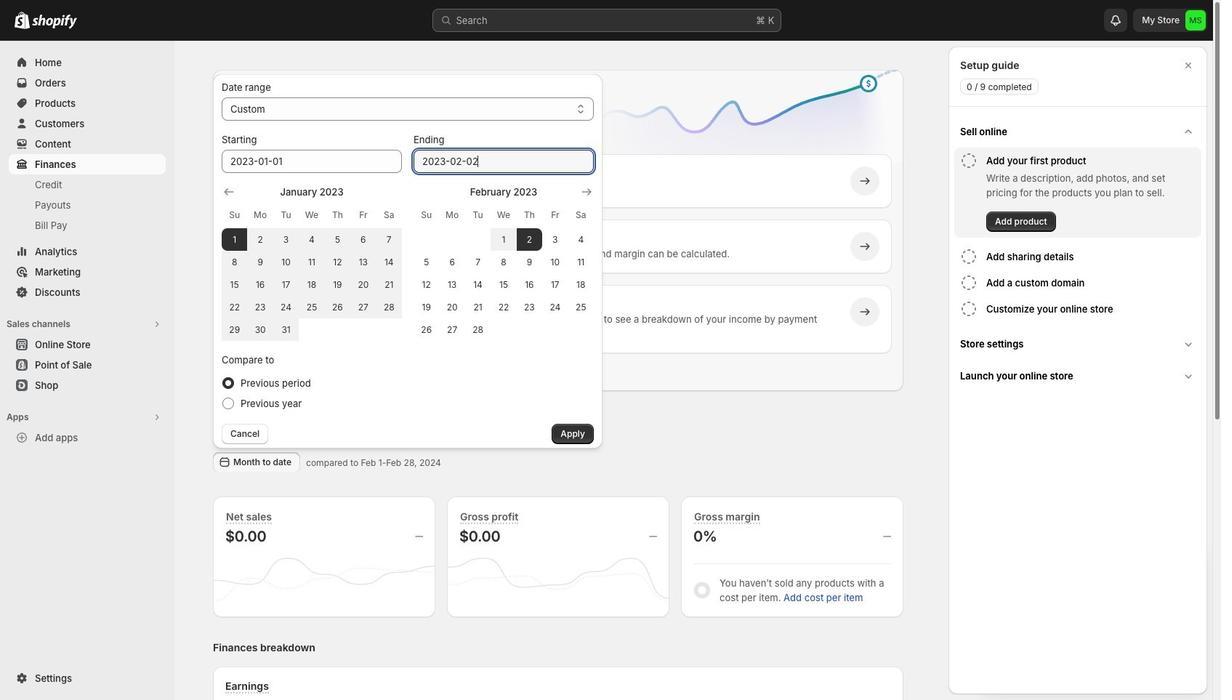Task type: vqa. For each thing, say whether or not it's contained in the screenshot.
ACTIVE
no



Task type: locate. For each thing, give the bounding box(es) containing it.
1 horizontal spatial sunday element
[[414, 202, 439, 228]]

None text field
[[222, 150, 402, 173]]

2 friday element from the left
[[542, 202, 568, 228]]

line chart image
[[574, 67, 907, 186]]

1 tuesday element from the left
[[273, 202, 299, 228]]

1 wednesday element from the left
[[299, 202, 325, 228]]

friday element for thursday element related to tuesday element for 2nd sunday element
[[542, 202, 568, 228]]

0 horizontal spatial sunday element
[[222, 202, 248, 228]]

None text field
[[414, 150, 594, 173]]

1 horizontal spatial wednesday element
[[491, 202, 517, 228]]

wednesday element for tuesday element for second sunday element from the right
[[299, 202, 325, 228]]

0 horizontal spatial tuesday element
[[273, 202, 299, 228]]

thursday element
[[325, 202, 351, 228], [517, 202, 542, 228]]

2 thursday element from the left
[[517, 202, 542, 228]]

tuesday element
[[273, 202, 299, 228], [465, 202, 491, 228]]

friday element
[[351, 202, 376, 228], [542, 202, 568, 228]]

0 horizontal spatial wednesday element
[[299, 202, 325, 228]]

2 monday element from the left
[[439, 202, 465, 228]]

1 horizontal spatial tuesday element
[[465, 202, 491, 228]]

add your first product image
[[244, 239, 259, 254]]

thursday element for tuesday element for second sunday element from the right
[[325, 202, 351, 228]]

saturday element
[[376, 202, 402, 228], [568, 202, 594, 228]]

0 horizontal spatial friday element
[[351, 202, 376, 228]]

1 horizontal spatial thursday element
[[517, 202, 542, 228]]

monday element for second sunday element from the right
[[248, 202, 273, 228]]

0 horizontal spatial thursday element
[[325, 202, 351, 228]]

2 saturday element from the left
[[568, 202, 594, 228]]

0 horizontal spatial monday element
[[248, 202, 273, 228]]

1 saturday element from the left
[[376, 202, 402, 228]]

sunday element
[[222, 202, 248, 228], [414, 202, 439, 228]]

grid
[[222, 185, 402, 341], [414, 185, 594, 341]]

1 horizontal spatial monday element
[[439, 202, 465, 228]]

2 wednesday element from the left
[[491, 202, 517, 228]]

1 monday element from the left
[[248, 202, 273, 228]]

1 horizontal spatial grid
[[414, 185, 594, 341]]

wednesday element
[[299, 202, 325, 228], [491, 202, 517, 228]]

1 horizontal spatial friday element
[[542, 202, 568, 228]]

2 sunday element from the left
[[414, 202, 439, 228]]

0 horizontal spatial saturday element
[[376, 202, 402, 228]]

2 grid from the left
[[414, 185, 594, 341]]

thursday element for tuesday element for 2nd sunday element
[[517, 202, 542, 228]]

0 horizontal spatial grid
[[222, 185, 402, 341]]

monday element
[[248, 202, 273, 228], [439, 202, 465, 228]]

1 thursday element from the left
[[325, 202, 351, 228]]

1 friday element from the left
[[351, 202, 376, 228]]

tuesday element for second sunday element from the right
[[273, 202, 299, 228]]

2 tuesday element from the left
[[465, 202, 491, 228]]

dialog
[[949, 47, 1208, 694]]

friday element for thursday element related to tuesday element for second sunday element from the right
[[351, 202, 376, 228]]

mark add your first product as done image
[[960, 152, 978, 169]]

1 horizontal spatial saturday element
[[568, 202, 594, 228]]

saturday element for thursday element related to tuesday element for second sunday element from the right's friday element
[[376, 202, 402, 228]]



Task type: describe. For each thing, give the bounding box(es) containing it.
saturday element for friday element related to thursday element related to tuesday element for 2nd sunday element
[[568, 202, 594, 228]]

tuesday element for 2nd sunday element
[[465, 202, 491, 228]]

wednesday element for tuesday element for 2nd sunday element
[[491, 202, 517, 228]]

mark add sharing details as done image
[[960, 248, 978, 265]]

1 grid from the left
[[222, 185, 402, 341]]

1 sunday element from the left
[[222, 202, 248, 228]]

shopify image
[[15, 12, 30, 29]]

mark customize your online store as done image
[[960, 300, 978, 318]]

monday element for 2nd sunday element
[[439, 202, 465, 228]]

mark add a custom domain as done image
[[960, 274, 978, 292]]

shopify image
[[32, 15, 77, 29]]

my store image
[[1186, 10, 1206, 31]]

set up shopify payments image
[[244, 305, 259, 319]]



